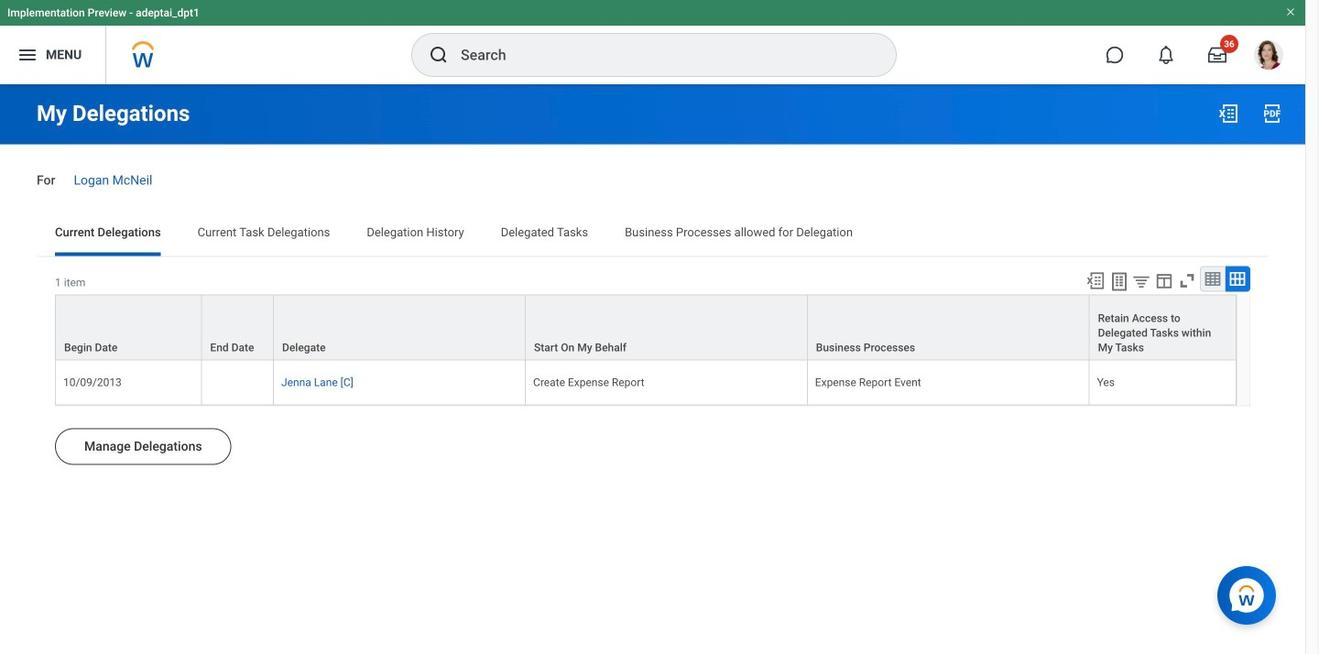 Task type: locate. For each thing, give the bounding box(es) containing it.
banner
[[0, 0, 1306, 84]]

search image
[[428, 44, 450, 66]]

export to excel image
[[1218, 103, 1240, 125]]

table image
[[1204, 270, 1222, 288]]

justify image
[[16, 44, 38, 66]]

create expense report element
[[533, 372, 645, 389]]

toolbar
[[1078, 266, 1251, 294]]

row
[[55, 294, 1237, 360], [55, 360, 1237, 405]]

cell
[[202, 360, 274, 405]]

select to filter grid data image
[[1132, 271, 1152, 291]]

Search Workday  search field
[[461, 35, 859, 75]]

1 row from the top
[[55, 294, 1237, 360]]

export to excel image
[[1086, 271, 1106, 291]]

tab list
[[37, 212, 1269, 256]]

fullscreen image
[[1177, 271, 1198, 291]]

profile logan mcneil image
[[1254, 40, 1284, 73]]

main content
[[0, 84, 1306, 540]]



Task type: describe. For each thing, give the bounding box(es) containing it.
expense report event element
[[815, 372, 921, 389]]

export to worksheets image
[[1109, 271, 1131, 293]]

2 row from the top
[[55, 360, 1237, 405]]

inbox large image
[[1209, 46, 1227, 64]]

expand table image
[[1229, 270, 1247, 288]]

view printable version (pdf) image
[[1262, 103, 1284, 125]]

click to view/edit grid preferences image
[[1155, 271, 1175, 291]]

notifications large image
[[1157, 46, 1176, 64]]

close environment banner image
[[1286, 6, 1297, 17]]



Task type: vqa. For each thing, say whether or not it's contained in the screenshot.
banner
yes



